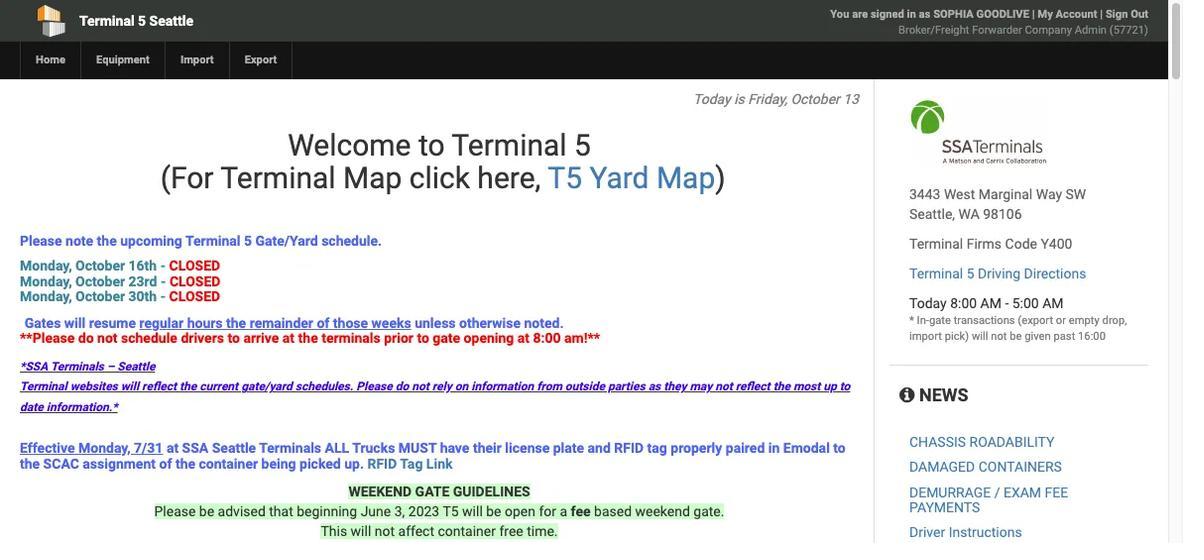 Task type: locate. For each thing, give the bounding box(es) containing it.
west
[[944, 186, 975, 202]]

not left rely
[[412, 380, 429, 394]]

map right yard
[[656, 161, 715, 195]]

23rd
[[128, 274, 157, 289]]

may
[[690, 380, 712, 394]]

of left the ssa
[[159, 456, 172, 472]]

1 vertical spatial 8:00
[[533, 330, 561, 346]]

0 horizontal spatial today
[[693, 91, 731, 107]]

5 inside please note the upcoming terminal 5 gate/yard schedule. monday, october 16th - closed monday, october 23rd - closed monday, october 30th - closed
[[244, 233, 252, 249]]

will down 'transactions'
[[972, 330, 988, 343]]

please down the ssa
[[154, 504, 196, 520]]

emodal
[[783, 441, 830, 456]]

0 horizontal spatial as
[[648, 380, 661, 394]]

1 vertical spatial do
[[395, 380, 409, 394]]

1 horizontal spatial today
[[909, 296, 947, 311]]

t5 yard map link
[[548, 161, 715, 195]]

reflect down schedule
[[142, 380, 177, 394]]

terminal inside please note the upcoming terminal 5 gate/yard schedule. monday, october 16th - closed monday, october 23rd - closed monday, october 30th - closed
[[185, 233, 241, 249]]

1 reflect from the left
[[142, 380, 177, 394]]

0 horizontal spatial do
[[78, 330, 94, 346]]

1 | from the left
[[1032, 8, 1035, 21]]

not down june
[[375, 524, 395, 539]]

0 vertical spatial please
[[20, 233, 62, 249]]

goodlive
[[977, 8, 1029, 21]]

0 vertical spatial of
[[317, 315, 330, 331]]

october left 13
[[791, 91, 840, 107]]

1 horizontal spatial t5
[[548, 161, 582, 195]]

0 horizontal spatial of
[[159, 456, 172, 472]]

1 vertical spatial of
[[159, 456, 172, 472]]

1 horizontal spatial |
[[1100, 8, 1103, 21]]

current
[[200, 380, 238, 394]]

16:00
[[1078, 330, 1106, 343]]

advised
[[218, 504, 266, 520]]

closed
[[169, 258, 220, 274], [169, 274, 221, 289], [169, 289, 220, 305]]

2 horizontal spatial be
[[1010, 330, 1022, 343]]

0 vertical spatial 8:00
[[950, 296, 977, 311]]

map up the schedule.
[[343, 161, 402, 195]]

gate left opening
[[433, 330, 460, 346]]

t5 right 2023 on the bottom left
[[443, 504, 459, 520]]

remainder
[[250, 315, 313, 331]]

1 horizontal spatial in
[[907, 8, 916, 21]]

to left arrive
[[228, 330, 240, 346]]

0 vertical spatial today
[[693, 91, 731, 107]]

2 vertical spatial please
[[154, 504, 196, 520]]

will inside gates will resume regular hours the remainder of those weeks unless otherwise noted. **please do not schedule drivers to arrive at the terminals prior to gate opening at 8:00 am!**
[[64, 315, 86, 331]]

0 horizontal spatial 8:00
[[533, 330, 561, 346]]

1 horizontal spatial container
[[438, 524, 496, 539]]

1 horizontal spatial 8:00
[[950, 296, 977, 311]]

as inside "*ssa terminals – seattle terminal websites will reflect the current gate/yard schedules. please do not rely on information from outside parties as they may not reflect the most up to date information.*"
[[648, 380, 661, 394]]

my account link
[[1038, 8, 1097, 21]]

most
[[793, 380, 820, 394]]

terminals inside "*ssa terminals – seattle terminal websites will reflect the current gate/yard schedules. please do not rely on information from outside parties as they may not reflect the most up to date information.*"
[[50, 360, 104, 374]]

information.*
[[46, 400, 118, 414]]

| left sign
[[1100, 8, 1103, 21]]

in right signed
[[907, 8, 916, 21]]

must
[[398, 441, 437, 456]]

not up –
[[97, 330, 118, 346]]

the
[[97, 233, 117, 249], [226, 315, 246, 331], [298, 330, 318, 346], [180, 380, 197, 394], [773, 380, 790, 394], [20, 456, 40, 472], [175, 456, 195, 472]]

will inside "*ssa terminals – seattle terminal websites will reflect the current gate/yard schedules. please do not rely on information from outside parties as they may not reflect the most up to date information.*"
[[121, 380, 139, 394]]

8:00 inside today                                                                                                                                                                                                                                                                                                                                                                                                                                                                                                                                                                                                                                                                                                           8:00 am - 5:00 am * in-gate transactions (export or empty drop, import pick) will not be given past 16:00
[[950, 296, 977, 311]]

be inside today                                                                                                                                                                                                                                                                                                                                                                                                                                                                                                                                                                                                                                                                                                           8:00 am - 5:00 am * in-gate transactions (export or empty drop, import pick) will not be given past 16:00
[[1010, 330, 1022, 343]]

demurrage
[[909, 485, 991, 500]]

resume
[[89, 315, 136, 331]]

as
[[919, 8, 931, 21], [648, 380, 661, 394]]

you are signed in as sophia goodlive | my account | sign out broker/freight forwarder company admin (57721)
[[830, 8, 1148, 37]]

0 horizontal spatial am
[[980, 296, 1002, 311]]

1 horizontal spatial gate
[[929, 314, 951, 327]]

code
[[1005, 236, 1037, 252]]

please inside "*ssa terminals – seattle terminal websites will reflect the current gate/yard schedules. please do not rely on information from outside parties as they may not reflect the most up to date information.*"
[[356, 380, 392, 394]]

sophia
[[933, 8, 974, 21]]

home link
[[20, 42, 80, 79]]

1 horizontal spatial reflect
[[736, 380, 770, 394]]

at right arrive
[[283, 330, 295, 346]]

yard
[[590, 161, 649, 195]]

to right emodal
[[833, 441, 846, 456]]

the right note
[[97, 233, 117, 249]]

5 inside welcome to terminal 5 (for terminal map click here, t5 yard map )
[[574, 128, 591, 163]]

rely
[[432, 380, 452, 394]]

reflect right may
[[736, 380, 770, 394]]

being
[[261, 456, 296, 472]]

seattle right the ssa
[[212, 441, 256, 456]]

0 vertical spatial gate
[[929, 314, 951, 327]]

rfid right up.
[[367, 456, 397, 472]]

please right schedules.
[[356, 380, 392, 394]]

home
[[36, 54, 65, 66]]

to right up
[[840, 380, 850, 394]]

/
[[994, 485, 1000, 500]]

today up in-
[[909, 296, 947, 311]]

arrive
[[243, 330, 279, 346]]

reflect
[[142, 380, 177, 394], [736, 380, 770, 394]]

broker/freight
[[899, 24, 969, 37]]

will inside today                                                                                                                                                                                                                                                                                                                                                                                                                                                                                                                                                                                                                                                                                                           8:00 am - 5:00 am * in-gate transactions (export or empty drop, import pick) will not be given past 16:00
[[972, 330, 988, 343]]

0 horizontal spatial in
[[768, 441, 780, 456]]

0 horizontal spatial t5
[[443, 504, 459, 520]]

- left 5:00 on the bottom
[[1005, 296, 1009, 311]]

have
[[440, 441, 470, 456]]

news
[[915, 385, 969, 406]]

seattle right –
[[117, 360, 155, 374]]

the left the most
[[773, 380, 790, 394]]

rfid inside at ssa seattle terminals all trucks must have their license plate and rfid tag properly paired in emodal to the scac assignment of the container being picked up.
[[614, 441, 644, 456]]

exam
[[1004, 485, 1041, 500]]

at
[[283, 330, 295, 346], [518, 330, 530, 346], [167, 441, 179, 456]]

today for today                                                                                                                                                                                                                                                                                                                                                                                                                                                                                                                                                                                                                                                                                                           8:00 am - 5:00 am * in-gate transactions (export or empty drop, import pick) will not be given past 16:00
[[909, 296, 947, 311]]

way
[[1036, 186, 1062, 202]]

1 horizontal spatial rfid
[[614, 441, 644, 456]]

as inside you are signed in as sophia goodlive | my account | sign out broker/freight forwarder company admin (57721)
[[919, 8, 931, 21]]

0 horizontal spatial container
[[199, 456, 258, 472]]

1 horizontal spatial am
[[1043, 296, 1064, 311]]

beginning
[[297, 504, 357, 520]]

1 horizontal spatial please
[[154, 504, 196, 520]]

–
[[107, 360, 114, 374]]

at left the ssa
[[167, 441, 179, 456]]

t5 left yard
[[548, 161, 582, 195]]

5 up "equipment"
[[138, 13, 146, 29]]

1 horizontal spatial map
[[656, 161, 715, 195]]

terminal 5 seattle link
[[20, 0, 473, 42]]

to right welcome in the left of the page
[[418, 128, 445, 163]]

container inside at ssa seattle terminals all trucks must have their license plate and rfid tag properly paired in emodal to the scac assignment of the container being picked up.
[[199, 456, 258, 472]]

1 vertical spatial container
[[438, 524, 496, 539]]

2 horizontal spatial please
[[356, 380, 392, 394]]

of left the those
[[317, 315, 330, 331]]

roadability
[[969, 434, 1055, 450]]

the left "terminals"
[[298, 330, 318, 346]]

seattle up import
[[149, 13, 193, 29]]

0 vertical spatial terminals
[[50, 360, 104, 374]]

gate.
[[694, 504, 724, 520]]

not inside weekend gate guidelines please be advised that beginning june 3, 2023 t5 will be open for a fee based weekend gate. this will not affect container free time.
[[375, 524, 395, 539]]

am up or at the bottom of page
[[1043, 296, 1064, 311]]

container left "free"
[[438, 524, 496, 539]]

drop,
[[1102, 314, 1127, 327]]

1 horizontal spatial do
[[395, 380, 409, 394]]

seattle inside at ssa seattle terminals all trucks must have their license plate and rfid tag properly paired in emodal to the scac assignment of the container being picked up.
[[212, 441, 256, 456]]

rfid left tag in the right of the page
[[614, 441, 644, 456]]

be down guidelines at bottom
[[486, 504, 501, 520]]

will right websites
[[121, 380, 139, 394]]

properly
[[671, 441, 722, 456]]

info circle image
[[900, 387, 915, 405]]

0 horizontal spatial |
[[1032, 8, 1035, 21]]

today
[[693, 91, 731, 107], [909, 296, 947, 311]]

gate up import
[[929, 314, 951, 327]]

today inside today                                                                                                                                                                                                                                                                                                                                                                                                                                                                                                                                                                                                                                                                                                           8:00 am - 5:00 am * in-gate transactions (export or empty drop, import pick) will not be given past 16:00
[[909, 296, 947, 311]]

1 horizontal spatial of
[[317, 315, 330, 331]]

5 left driving
[[967, 266, 974, 282]]

sw
[[1066, 186, 1086, 202]]

0 horizontal spatial map
[[343, 161, 402, 195]]

will
[[64, 315, 86, 331], [972, 330, 988, 343], [121, 380, 139, 394], [462, 504, 483, 520], [351, 524, 371, 539]]

1 vertical spatial terminals
[[259, 441, 321, 456]]

instructions
[[949, 525, 1022, 541]]

do left rely
[[395, 380, 409, 394]]

container
[[199, 456, 258, 472], [438, 524, 496, 539]]

| left my
[[1032, 8, 1035, 21]]

0 horizontal spatial reflect
[[142, 380, 177, 394]]

8:00 inside gates will resume regular hours the remainder of those weeks unless otherwise noted. **please do not schedule drivers to arrive at the terminals prior to gate opening at 8:00 am!**
[[533, 330, 561, 346]]

0 horizontal spatial please
[[20, 233, 62, 249]]

outside
[[565, 380, 605, 394]]

please inside please note the upcoming terminal 5 gate/yard schedule. monday, october 16th - closed monday, october 23rd - closed monday, october 30th - closed
[[20, 233, 62, 249]]

1 vertical spatial t5
[[443, 504, 459, 520]]

1 horizontal spatial terminals
[[259, 441, 321, 456]]

the left the scac
[[20, 456, 40, 472]]

0 vertical spatial seattle
[[149, 13, 193, 29]]

5 left gate/yard
[[244, 233, 252, 249]]

30th
[[128, 289, 157, 305]]

0 vertical spatial in
[[907, 8, 916, 21]]

in right paired
[[768, 441, 780, 456]]

0 vertical spatial as
[[919, 8, 931, 21]]

0 vertical spatial do
[[78, 330, 94, 346]]

- right 23rd
[[161, 274, 166, 289]]

as left they
[[648, 380, 661, 394]]

for
[[539, 504, 556, 520]]

terminals left all
[[259, 441, 321, 456]]

to inside "*ssa terminals – seattle terminal websites will reflect the current gate/yard schedules. please do not rely on information from outside parties as they may not reflect the most up to date information.*"
[[840, 380, 850, 394]]

do
[[78, 330, 94, 346], [395, 380, 409, 394]]

opening
[[464, 330, 514, 346]]

1 vertical spatial today
[[909, 296, 947, 311]]

to
[[418, 128, 445, 163], [228, 330, 240, 346], [417, 330, 429, 346], [840, 380, 850, 394], [833, 441, 846, 456]]

will right gates
[[64, 315, 86, 331]]

wa
[[959, 206, 980, 222]]

2 vertical spatial seattle
[[212, 441, 256, 456]]

their
[[473, 441, 502, 456]]

directions
[[1024, 266, 1086, 282]]

0 vertical spatial t5
[[548, 161, 582, 195]]

8:00 left am!**
[[533, 330, 561, 346]]

today left is
[[693, 91, 731, 107]]

1 horizontal spatial as
[[919, 8, 931, 21]]

to right prior
[[417, 330, 429, 346]]

export link
[[229, 42, 292, 79]]

*ssa
[[20, 360, 48, 374]]

october
[[791, 91, 840, 107], [75, 258, 125, 274], [75, 274, 125, 289], [75, 289, 125, 305]]

1 vertical spatial seattle
[[117, 360, 155, 374]]

1 closed from the top
[[169, 258, 220, 274]]

transactions
[[954, 314, 1015, 327]]

license
[[505, 441, 550, 456]]

1 vertical spatial please
[[356, 380, 392, 394]]

1 vertical spatial gate
[[433, 330, 460, 346]]

monday,
[[20, 258, 72, 274], [20, 274, 72, 289], [20, 289, 72, 305], [78, 441, 131, 456]]

be left "given"
[[1010, 330, 1022, 343]]

1 vertical spatial as
[[648, 380, 661, 394]]

5 right "here," in the top left of the page
[[574, 128, 591, 163]]

0 horizontal spatial gate
[[433, 330, 460, 346]]

october down note
[[75, 258, 125, 274]]

8:00 up 'transactions'
[[950, 296, 977, 311]]

demurrage / exam fee payments link
[[909, 485, 1068, 516]]

of
[[317, 315, 330, 331], [159, 456, 172, 472]]

driver instructions link
[[909, 525, 1022, 541]]

at right opening
[[518, 330, 530, 346]]

free
[[499, 524, 523, 539]]

please left note
[[20, 233, 62, 249]]

gate inside gates will resume regular hours the remainder of those weeks unless otherwise noted. **please do not schedule drivers to arrive at the terminals prior to gate opening at 8:00 am!**
[[433, 330, 460, 346]]

the right 7/31
[[175, 456, 195, 472]]

at ssa seattle terminals all trucks must have their license plate and rfid tag properly paired in emodal to the scac assignment of the container being picked up.
[[20, 441, 846, 472]]

on
[[455, 380, 468, 394]]

seattle
[[149, 13, 193, 29], [117, 360, 155, 374], [212, 441, 256, 456]]

date
[[20, 400, 43, 414]]

otherwise
[[459, 315, 521, 331]]

am up 'transactions'
[[980, 296, 1002, 311]]

not down 'transactions'
[[991, 330, 1007, 343]]

account
[[1056, 8, 1097, 21]]

terminal 5 seattle image
[[909, 99, 1047, 165]]

1 vertical spatial in
[[768, 441, 780, 456]]

be left advised
[[199, 504, 214, 520]]

assignment
[[83, 456, 156, 472]]

container up advised
[[199, 456, 258, 472]]

do right '**please'
[[78, 330, 94, 346]]

y400
[[1041, 236, 1073, 252]]

terminals up websites
[[50, 360, 104, 374]]

0 horizontal spatial terminals
[[50, 360, 104, 374]]

as up broker/freight
[[919, 8, 931, 21]]

t5 inside weekend gate guidelines please be advised that beginning june 3, 2023 t5 will be open for a fee based weekend gate. this will not affect container free time.
[[443, 504, 459, 520]]

gate
[[415, 484, 450, 500]]

0 horizontal spatial at
[[167, 441, 179, 456]]

5:00
[[1012, 296, 1039, 311]]

0 vertical spatial container
[[199, 456, 258, 472]]



Task type: vqa. For each thing, say whether or not it's contained in the screenshot.
business
no



Task type: describe. For each thing, give the bounding box(es) containing it.
ssa
[[182, 441, 209, 456]]

driver
[[909, 525, 945, 541]]

13
[[843, 91, 859, 107]]

- inside today                                                                                                                                                                                                                                                                                                                                                                                                                                                                                                                                                                                                                                                                                                           8:00 am - 5:00 am * in-gate transactions (export or empty drop, import pick) will not be given past 16:00
[[1005, 296, 1009, 311]]

rfid tag link
[[367, 456, 456, 472]]

)
[[715, 161, 726, 195]]

terminal 5 seattle
[[79, 13, 193, 29]]

1 horizontal spatial at
[[283, 330, 295, 346]]

october left 23rd
[[75, 274, 125, 289]]

fee
[[571, 504, 591, 520]]

gate/yard
[[255, 233, 318, 249]]

0 horizontal spatial be
[[199, 504, 214, 520]]

click
[[409, 161, 470, 195]]

the left current
[[180, 380, 197, 394]]

*
[[909, 314, 914, 327]]

import
[[180, 54, 214, 66]]

prior
[[384, 330, 413, 346]]

containers
[[979, 459, 1062, 475]]

fee
[[1045, 485, 1068, 500]]

today for today is friday, october 13
[[693, 91, 731, 107]]

upcoming
[[120, 233, 182, 249]]

not inside today                                                                                                                                                                                                                                                                                                                                                                                                                                                                                                                                                                                                                                                                                                           8:00 am - 5:00 am * in-gate transactions (export or empty drop, import pick) will not be given past 16:00
[[991, 330, 1007, 343]]

to inside welcome to terminal 5 (for terminal map click here, t5 yard map )
[[418, 128, 445, 163]]

damaged containers link
[[909, 459, 1062, 475]]

given
[[1025, 330, 1051, 343]]

welcome
[[288, 128, 411, 163]]

company
[[1025, 24, 1072, 37]]

0 horizontal spatial rfid
[[367, 456, 397, 472]]

in inside you are signed in as sophia goodlive | my account | sign out broker/freight forwarder company admin (57721)
[[907, 8, 916, 21]]

forwarder
[[972, 24, 1022, 37]]

not inside gates will resume regular hours the remainder of those weeks unless otherwise noted. **please do not schedule drivers to arrive at the terminals prior to gate opening at 8:00 am!**
[[97, 330, 118, 346]]

or
[[1056, 314, 1066, 327]]

link
[[426, 456, 453, 472]]

unless
[[415, 315, 456, 331]]

based
[[594, 504, 632, 520]]

do inside gates will resume regular hours the remainder of those weeks unless otherwise noted. **please do not schedule drivers to arrive at the terminals prior to gate opening at 8:00 am!**
[[78, 330, 94, 346]]

october up resume at left bottom
[[75, 289, 125, 305]]

import
[[909, 330, 942, 343]]

gate inside today                                                                                                                                                                                                                                                                                                                                                                                                                                                                                                                                                                                                                                                                                                           8:00 am - 5:00 am * in-gate transactions (export or empty drop, import pick) will not be given past 16:00
[[929, 314, 951, 327]]

damaged
[[909, 459, 975, 475]]

from
[[537, 380, 562, 394]]

scac
[[43, 456, 79, 472]]

2 reflect from the left
[[736, 380, 770, 394]]

june
[[361, 504, 391, 520]]

1 map from the left
[[343, 161, 402, 195]]

export
[[245, 54, 277, 66]]

7/31
[[134, 441, 163, 456]]

2 am from the left
[[1043, 296, 1064, 311]]

websites
[[70, 380, 118, 394]]

friday,
[[748, 91, 787, 107]]

weekend
[[349, 484, 412, 500]]

weekend
[[635, 504, 690, 520]]

admin
[[1075, 24, 1107, 37]]

tag
[[647, 441, 667, 456]]

not right may
[[715, 380, 733, 394]]

time.
[[527, 524, 558, 539]]

terminal inside "*ssa terminals – seattle terminal websites will reflect the current gate/yard schedules. please do not rely on information from outside parties as they may not reflect the most up to date information.*"
[[20, 380, 67, 394]]

rfid tag link link
[[367, 456, 456, 472]]

container inside weekend gate guidelines please be advised that beginning june 3, 2023 t5 will be open for a fee based weekend gate. this will not affect container free time.
[[438, 524, 496, 539]]

drivers
[[181, 330, 224, 346]]

the right hours
[[226, 315, 246, 331]]

gates will resume regular hours the remainder of those weeks unless otherwise noted. **please do not schedule drivers to arrive at the terminals prior to gate opening at 8:00 am!**
[[20, 315, 600, 346]]

**please
[[20, 330, 75, 346]]

in inside at ssa seattle terminals all trucks must have their license plate and rfid tag properly paired in emodal to the scac assignment of the container being picked up.
[[768, 441, 780, 456]]

*ssa terminals – seattle terminal websites will reflect the current gate/yard schedules. please do not rely on information from outside parties as they may not reflect the most up to date information.*
[[20, 360, 850, 414]]

am!**
[[564, 330, 600, 346]]

here,
[[477, 161, 541, 195]]

signed
[[871, 8, 904, 21]]

you
[[830, 8, 849, 21]]

2 horizontal spatial at
[[518, 330, 530, 346]]

please inside weekend gate guidelines please be advised that beginning june 3, 2023 t5 will be open for a fee based weekend gate. this will not affect container free time.
[[154, 504, 196, 520]]

chassis roadability damaged containers demurrage / exam fee payments driver instructions
[[909, 434, 1068, 541]]

to inside at ssa seattle terminals all trucks must have their license plate and rfid tag properly paired in emodal to the scac assignment of the container being picked up.
[[833, 441, 846, 456]]

at inside at ssa seattle terminals all trucks must have their license plate and rfid tag properly paired in emodal to the scac assignment of the container being picked up.
[[167, 441, 179, 456]]

gate/yard
[[241, 380, 292, 394]]

today                                                                                                                                                                                                                                                                                                                                                                                                                                                                                                                                                                                                                                                                                                           8:00 am - 5:00 am * in-gate transactions (export or empty drop, import pick) will not be given past 16:00
[[909, 296, 1127, 343]]

this
[[321, 524, 347, 539]]

gates
[[25, 315, 61, 331]]

2023
[[408, 504, 440, 520]]

are
[[852, 8, 868, 21]]

2 closed from the top
[[169, 274, 221, 289]]

3443 west marginal way sw seattle, wa 98106
[[909, 186, 1086, 222]]

seattle,
[[909, 206, 955, 222]]

in-
[[917, 314, 929, 327]]

payments
[[909, 500, 980, 516]]

3 closed from the top
[[169, 289, 220, 305]]

will down guidelines at bottom
[[462, 504, 483, 520]]

- right 30th
[[160, 289, 166, 305]]

paired
[[726, 441, 765, 456]]

a
[[560, 504, 567, 520]]

- right 16th
[[160, 258, 166, 274]]

past
[[1054, 330, 1075, 343]]

will down june
[[351, 524, 371, 539]]

trucks
[[352, 441, 395, 456]]

up
[[823, 380, 837, 394]]

empty
[[1069, 314, 1100, 327]]

welcome to terminal 5 (for terminal map click here, t5 yard map )
[[153, 128, 726, 195]]

tag
[[400, 456, 423, 472]]

3,
[[394, 504, 405, 520]]

equipment link
[[80, 42, 165, 79]]

1 am from the left
[[980, 296, 1002, 311]]

of inside gates will resume regular hours the remainder of those weeks unless otherwise noted. **please do not schedule drivers to arrive at the terminals prior to gate opening at 8:00 am!**
[[317, 315, 330, 331]]

is
[[734, 91, 745, 107]]

3443
[[909, 186, 941, 202]]

seattle for terminal
[[149, 13, 193, 29]]

(export
[[1018, 314, 1053, 327]]

do inside "*ssa terminals – seattle terminal websites will reflect the current gate/yard schedules. please do not rely on information from outside parties as they may not reflect the most up to date information.*"
[[395, 380, 409, 394]]

2 map from the left
[[656, 161, 715, 195]]

chassis roadability link
[[909, 434, 1055, 450]]

schedule.
[[322, 233, 382, 249]]

seattle inside "*ssa terminals – seattle terminal websites will reflect the current gate/yard schedules. please do not rely on information from outside parties as they may not reflect the most up to date information.*"
[[117, 360, 155, 374]]

terminal 5 driving directions
[[909, 266, 1086, 282]]

hours
[[187, 315, 223, 331]]

up.
[[344, 456, 364, 472]]

terminals inside at ssa seattle terminals all trucks must have their license plate and rfid tag properly paired in emodal to the scac assignment of the container being picked up.
[[259, 441, 321, 456]]

2 | from the left
[[1100, 8, 1103, 21]]

seattle for at
[[212, 441, 256, 456]]

the inside please note the upcoming terminal 5 gate/yard schedule. monday, october 16th - closed monday, october 23rd - closed monday, october 30th - closed
[[97, 233, 117, 249]]

of inside at ssa seattle terminals all trucks must have their license plate and rfid tag properly paired in emodal to the scac assignment of the container being picked up.
[[159, 456, 172, 472]]

note
[[66, 233, 93, 249]]

t5 inside welcome to terminal 5 (for terminal map click here, t5 yard map )
[[548, 161, 582, 195]]

sign
[[1106, 8, 1128, 21]]

1 horizontal spatial be
[[486, 504, 501, 520]]

sign out link
[[1106, 8, 1148, 21]]



